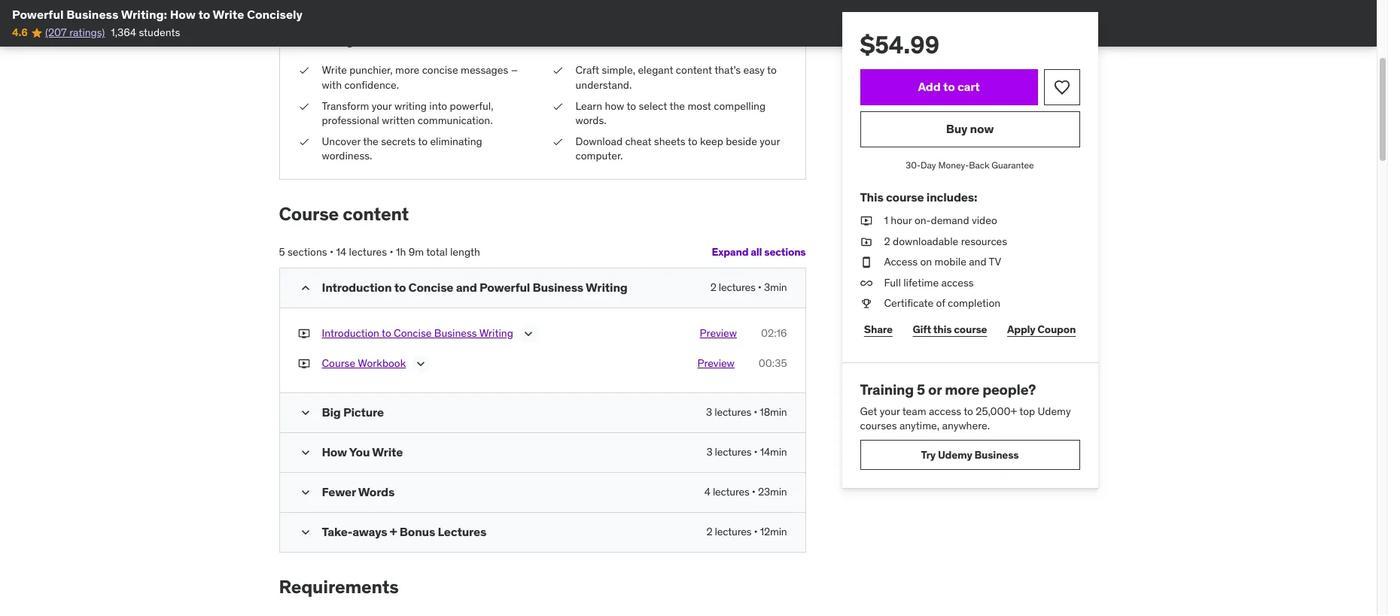 Task type: describe. For each thing, give the bounding box(es) containing it.
more inside the training 5 or more people? get your team access to 25,000+ top udemy courses anytime, anywhere.
[[945, 381, 980, 399]]

writing inside 'button'
[[479, 327, 513, 340]]

your for download
[[760, 135, 780, 148]]

xsmall image for write
[[298, 64, 310, 78]]

to inside add to cart 'button'
[[944, 79, 955, 94]]

course workbook
[[322, 357, 406, 370]]

access on mobile and tv
[[884, 255, 1002, 269]]

content inside craft simple, elegant content that's easy to understand.
[[676, 64, 712, 77]]

picture
[[343, 405, 384, 420]]

write inside write punchier, more concise messages – with confidence.
[[322, 64, 347, 77]]

xsmall image for access
[[860, 255, 872, 270]]

xsmall image for download
[[552, 135, 564, 149]]

business inside "introduction to concise business writing" 'button'
[[434, 327, 477, 340]]

now
[[970, 122, 994, 137]]

xsmall image for craft
[[552, 64, 564, 78]]

course workbook button
[[322, 357, 406, 375]]

$54.99
[[860, 29, 940, 60]]

total
[[426, 245, 448, 259]]

communication.
[[418, 114, 493, 127]]

length
[[450, 245, 480, 259]]

how
[[605, 99, 624, 113]]

mobile
[[935, 255, 967, 269]]

select
[[639, 99, 667, 113]]

1 vertical spatial powerful
[[480, 280, 530, 295]]

cart
[[958, 79, 980, 94]]

punchier,
[[350, 64, 393, 77]]

lectures for how you write
[[715, 446, 752, 459]]

• for fewer words
[[752, 485, 756, 499]]

• left 1h 9m
[[390, 245, 394, 259]]

14
[[336, 245, 347, 259]]

downloadable
[[893, 235, 959, 248]]

30-day money-back guarantee
[[906, 160, 1034, 171]]

4
[[705, 485, 711, 499]]

the inside learn how to select the most compelling words.
[[670, 99, 685, 113]]

add
[[918, 79, 941, 94]]

get
[[860, 405, 878, 418]]

25,000+
[[976, 405, 1018, 418]]

small image for take-
[[298, 525, 313, 540]]

to inside learn how to select the most compelling words.
[[627, 99, 636, 113]]

learn
[[576, 99, 602, 113]]

xsmall image for full
[[860, 276, 872, 291]]

12min
[[760, 525, 787, 539]]

1 horizontal spatial how
[[322, 445, 347, 460]]

3 lectures • 14min
[[707, 446, 787, 459]]

0 horizontal spatial sections
[[288, 245, 327, 259]]

what you'll learn
[[298, 25, 439, 49]]

download cheat sheets to keep beside your computer.
[[576, 135, 780, 163]]

wordiness.
[[322, 149, 372, 163]]

0 vertical spatial access
[[942, 276, 974, 290]]

training 5 or more people? get your team access to 25,000+ top udemy courses anytime, anywhere.
[[860, 381, 1071, 433]]

professional
[[322, 114, 379, 127]]

anywhere.
[[942, 420, 990, 433]]

certificate
[[884, 297, 934, 311]]

0 horizontal spatial how
[[170, 7, 196, 22]]

demand
[[931, 214, 970, 227]]

• for take-aways + bonus lectures
[[754, 525, 758, 539]]

xsmall image for 1
[[860, 214, 872, 229]]

introduction for introduction to concise business writing
[[322, 327, 379, 340]]

understand.
[[576, 78, 632, 92]]

3 lectures • 18min
[[706, 406, 787, 419]]

1 horizontal spatial writing
[[586, 280, 628, 295]]

business inside the try udemy business link
[[975, 448, 1019, 462]]

back
[[969, 160, 990, 171]]

top
[[1020, 405, 1036, 418]]

preview for 00:35
[[698, 357, 735, 370]]

big
[[322, 405, 341, 420]]

how you write
[[322, 445, 403, 460]]

30-
[[906, 160, 921, 171]]

2 downloadable resources
[[884, 235, 1008, 248]]

learn
[[396, 25, 439, 49]]

4.6
[[12, 26, 28, 39]]

easy
[[744, 64, 765, 77]]

uncover the secrets to eliminating wordiness.
[[322, 135, 482, 163]]

on
[[921, 255, 932, 269]]

lectures right 14
[[349, 245, 387, 259]]

00:35
[[759, 357, 787, 370]]

0 vertical spatial course
[[886, 190, 924, 205]]

1 hour on-demand video
[[884, 214, 998, 227]]

5 inside the training 5 or more people? get your team access to 25,000+ top udemy courses anytime, anywhere.
[[917, 381, 926, 399]]

3 for big picture
[[706, 406, 712, 419]]

3 for how you write
[[707, 446, 713, 459]]

–
[[511, 64, 518, 77]]

course content
[[279, 202, 409, 226]]

words
[[358, 485, 395, 500]]

hour
[[891, 214, 912, 227]]

xsmall image for uncover
[[298, 135, 310, 149]]

02:16
[[761, 327, 787, 340]]

show lecture description image for introduction to concise business writing
[[521, 327, 536, 342]]

most
[[688, 99, 712, 113]]

lectures for fewer words
[[713, 485, 750, 499]]

udemy inside the training 5 or more people? get your team access to 25,000+ top udemy courses anytime, anywhere.
[[1038, 405, 1071, 418]]

share button
[[860, 315, 897, 345]]

sections inside expand all sections dropdown button
[[765, 246, 806, 259]]

cheat
[[625, 135, 652, 148]]

2 lectures • 3min
[[711, 281, 787, 294]]

introduction for introduction to concise and powerful business writing
[[322, 280, 392, 295]]

expand all sections
[[712, 246, 806, 259]]

xsmall image for transform
[[298, 99, 310, 114]]

courses
[[860, 420, 897, 433]]

• for how you write
[[754, 446, 758, 459]]

writing:
[[121, 7, 167, 22]]

to inside "introduction to concise business writing" 'button'
[[382, 327, 391, 340]]

18min
[[760, 406, 787, 419]]

try udemy business
[[921, 448, 1019, 462]]

course for course content
[[279, 202, 339, 226]]

students
[[139, 26, 180, 39]]

anytime,
[[900, 420, 940, 433]]

expand
[[712, 246, 749, 259]]

the inside uncover the secrets to eliminating wordiness.
[[363, 135, 379, 148]]

training
[[860, 381, 914, 399]]

to inside download cheat sheets to keep beside your computer.
[[688, 135, 698, 148]]

ratings)
[[69, 26, 105, 39]]

small image for how
[[298, 446, 313, 461]]

full
[[884, 276, 901, 290]]

beside
[[726, 135, 757, 148]]

and for tv
[[969, 255, 987, 269]]

powerful,
[[450, 99, 494, 113]]

this course includes:
[[860, 190, 978, 205]]

23min
[[758, 485, 787, 499]]

buy
[[946, 122, 968, 137]]

all
[[751, 246, 762, 259]]



Task type: locate. For each thing, give the bounding box(es) containing it.
this
[[860, 190, 884, 205]]

2 3 from the top
[[707, 446, 713, 459]]

course inside button
[[322, 357, 356, 370]]

your for training
[[880, 405, 900, 418]]

confidence.
[[344, 78, 399, 92]]

craft
[[576, 64, 599, 77]]

apply coupon button
[[1004, 315, 1080, 345]]

udemy inside the try udemy business link
[[938, 448, 973, 462]]

course
[[886, 190, 924, 205], [954, 323, 988, 336]]

concise inside "introduction to concise business writing" 'button'
[[394, 327, 432, 340]]

xsmall image left 1 on the right top of page
[[860, 214, 872, 229]]

team
[[903, 405, 927, 418]]

sections right all
[[765, 246, 806, 259]]

sheets
[[654, 135, 686, 148]]

2 for take-aways + bonus lectures
[[707, 525, 713, 539]]

0 vertical spatial udemy
[[1038, 405, 1071, 418]]

course for course workbook
[[322, 357, 356, 370]]

lectures right 4
[[713, 485, 750, 499]]

0 vertical spatial and
[[969, 255, 987, 269]]

this
[[934, 323, 952, 336]]

more inside write punchier, more concise messages – with confidence.
[[395, 64, 420, 77]]

fewer words
[[322, 485, 395, 500]]

3 up 4
[[707, 446, 713, 459]]

1 vertical spatial preview
[[698, 357, 735, 370]]

1 horizontal spatial content
[[676, 64, 712, 77]]

5 sections • 14 lectures • 1h 9m total length
[[279, 245, 480, 259]]

what
[[298, 25, 343, 49]]

course left workbook
[[322, 357, 356, 370]]

lectures for big picture
[[715, 406, 752, 419]]

small image for fewer
[[298, 485, 313, 501]]

powerful down length
[[480, 280, 530, 295]]

• left 23min
[[752, 485, 756, 499]]

0 vertical spatial course
[[279, 202, 339, 226]]

course up 14
[[279, 202, 339, 226]]

2 vertical spatial 2
[[707, 525, 713, 539]]

1 horizontal spatial show lecture description image
[[521, 327, 536, 342]]

0 vertical spatial 3
[[706, 406, 712, 419]]

lectures left 14min
[[715, 446, 752, 459]]

1 vertical spatial udemy
[[938, 448, 973, 462]]

• for introduction to concise and powerful business writing
[[758, 281, 762, 294]]

business
[[66, 7, 119, 22], [533, 280, 584, 295], [434, 327, 477, 340], [975, 448, 1019, 462]]

3 small image from the top
[[298, 485, 313, 501]]

apply coupon
[[1008, 323, 1076, 336]]

1
[[884, 214, 889, 227]]

1 vertical spatial 2
[[711, 281, 717, 294]]

3 up 3 lectures • 14min
[[706, 406, 712, 419]]

0 vertical spatial your
[[372, 99, 392, 113]]

0 horizontal spatial course
[[886, 190, 924, 205]]

your up courses
[[880, 405, 900, 418]]

0 vertical spatial content
[[676, 64, 712, 77]]

2 horizontal spatial write
[[372, 445, 403, 460]]

2 vertical spatial write
[[372, 445, 403, 460]]

1 small image from the top
[[298, 281, 313, 296]]

• left 14
[[330, 245, 334, 259]]

0 horizontal spatial write
[[213, 7, 244, 22]]

2 down expand
[[711, 281, 717, 294]]

video
[[972, 214, 998, 227]]

concisely
[[247, 7, 303, 22]]

5 left or
[[917, 381, 926, 399]]

1 vertical spatial how
[[322, 445, 347, 460]]

1 horizontal spatial your
[[760, 135, 780, 148]]

course down the completion
[[954, 323, 988, 336]]

0 horizontal spatial and
[[456, 280, 477, 295]]

2 small image from the top
[[298, 446, 313, 461]]

coupon
[[1038, 323, 1076, 336]]

your inside "transform your writing into powerful, professional written communication."
[[372, 99, 392, 113]]

2 lectures • 12min
[[707, 525, 787, 539]]

access
[[942, 276, 974, 290], [929, 405, 962, 418]]

xsmall image for certificate
[[860, 297, 872, 312]]

introduction to concise business writing button
[[322, 327, 513, 345]]

udemy right try
[[938, 448, 973, 462]]

fewer
[[322, 485, 356, 500]]

lectures for introduction to concise and powerful business writing
[[719, 281, 756, 294]]

lectures down expand
[[719, 281, 756, 294]]

2 down 1 on the right top of page
[[884, 235, 891, 248]]

2 introduction from the top
[[322, 327, 379, 340]]

to right secrets
[[418, 135, 428, 148]]

1 horizontal spatial and
[[969, 255, 987, 269]]

gift
[[913, 323, 931, 336]]

3min
[[764, 281, 787, 294]]

how up students
[[170, 7, 196, 22]]

1 vertical spatial introduction
[[322, 327, 379, 340]]

14min
[[760, 446, 787, 459]]

0 vertical spatial introduction
[[322, 280, 392, 295]]

eliminating
[[430, 135, 482, 148]]

wishlist image
[[1053, 78, 1071, 96]]

and
[[969, 255, 987, 269], [456, 280, 477, 295]]

1 vertical spatial access
[[929, 405, 962, 418]]

(207
[[45, 26, 67, 39]]

0 vertical spatial more
[[395, 64, 420, 77]]

workbook
[[358, 357, 406, 370]]

0 horizontal spatial your
[[372, 99, 392, 113]]

1h 9m
[[396, 245, 424, 259]]

small image
[[298, 281, 313, 296], [298, 446, 313, 461], [298, 485, 313, 501], [298, 525, 313, 540]]

xsmall image for learn
[[552, 99, 564, 114]]

buy now button
[[860, 111, 1080, 148]]

to inside uncover the secrets to eliminating wordiness.
[[418, 135, 428, 148]]

0 horizontal spatial 5
[[279, 245, 285, 259]]

powerful up 4.6
[[12, 7, 64, 22]]

learn how to select the most compelling words.
[[576, 99, 766, 127]]

to left keep
[[688, 135, 698, 148]]

5 left 14
[[279, 245, 285, 259]]

0 vertical spatial write
[[213, 7, 244, 22]]

1 vertical spatial write
[[322, 64, 347, 77]]

to inside the training 5 or more people? get your team access to 25,000+ top udemy courses anytime, anywhere.
[[964, 405, 974, 418]]

1 horizontal spatial udemy
[[1038, 405, 1071, 418]]

5
[[279, 245, 285, 259], [917, 381, 926, 399]]

try
[[921, 448, 936, 462]]

try udemy business link
[[860, 440, 1080, 471]]

1 horizontal spatial 5
[[917, 381, 926, 399]]

the left "most"
[[670, 99, 685, 113]]

1 introduction from the top
[[322, 280, 392, 295]]

access down mobile
[[942, 276, 974, 290]]

to up the anywhere.
[[964, 405, 974, 418]]

preview for 02:16
[[700, 327, 737, 340]]

lectures left 12min
[[715, 525, 752, 539]]

your inside download cheat sheets to keep beside your computer.
[[760, 135, 780, 148]]

xsmall image
[[298, 64, 310, 78], [552, 64, 564, 78], [552, 135, 564, 149], [860, 235, 872, 249], [860, 255, 872, 270], [860, 297, 872, 312], [298, 327, 310, 341]]

show lecture description image for course workbook
[[414, 357, 429, 372]]

0 vertical spatial writing
[[586, 280, 628, 295]]

course up hour
[[886, 190, 924, 205]]

1 horizontal spatial write
[[322, 64, 347, 77]]

concise for and
[[409, 280, 454, 295]]

introduction down 14
[[322, 280, 392, 295]]

to up workbook
[[382, 327, 391, 340]]

write
[[213, 7, 244, 22], [322, 64, 347, 77], [372, 445, 403, 460]]

0 horizontal spatial udemy
[[938, 448, 973, 462]]

1 vertical spatial your
[[760, 135, 780, 148]]

• left 3min on the top right of page
[[758, 281, 762, 294]]

0 vertical spatial show lecture description image
[[521, 327, 536, 342]]

0 horizontal spatial writing
[[479, 327, 513, 340]]

1 horizontal spatial powerful
[[480, 280, 530, 295]]

the left secrets
[[363, 135, 379, 148]]

craft simple, elegant content that's easy to understand.
[[576, 64, 777, 92]]

transform
[[322, 99, 369, 113]]

lectures left 18min in the right bottom of the page
[[715, 406, 752, 419]]

to
[[198, 7, 210, 22], [767, 64, 777, 77], [944, 79, 955, 94], [627, 99, 636, 113], [418, 135, 428, 148], [688, 135, 698, 148], [394, 280, 406, 295], [382, 327, 391, 340], [964, 405, 974, 418]]

2 for introduction to concise and powerful business writing
[[711, 281, 717, 294]]

access down or
[[929, 405, 962, 418]]

your inside the training 5 or more people? get your team access to 25,000+ top udemy courses anytime, anywhere.
[[880, 405, 900, 418]]

secrets
[[381, 135, 416, 148]]

to left cart
[[944, 79, 955, 94]]

write right you
[[372, 445, 403, 460]]

content
[[676, 64, 712, 77], [343, 202, 409, 226]]

0 vertical spatial 5
[[279, 245, 285, 259]]

1 vertical spatial show lecture description image
[[414, 357, 429, 372]]

xsmall image for 2
[[860, 235, 872, 249]]

0 vertical spatial 2
[[884, 235, 891, 248]]

requirements
[[279, 576, 399, 599]]

day
[[921, 160, 936, 171]]

introduction
[[322, 280, 392, 295], [322, 327, 379, 340]]

0 vertical spatial concise
[[409, 280, 454, 295]]

to down 1h 9m
[[394, 280, 406, 295]]

xsmall image left the transform
[[298, 99, 310, 114]]

1 vertical spatial more
[[945, 381, 980, 399]]

introduction to concise business writing
[[322, 327, 513, 340]]

write punchier, more concise messages – with confidence.
[[322, 64, 518, 92]]

udemy
[[1038, 405, 1071, 418], [938, 448, 973, 462]]

concise for business
[[394, 327, 432, 340]]

bonus
[[400, 525, 435, 540]]

guarantee
[[992, 160, 1034, 171]]

messages
[[461, 64, 508, 77]]

and left tv
[[969, 255, 987, 269]]

introduction up course workbook
[[322, 327, 379, 340]]

xsmall image up small icon
[[298, 357, 310, 371]]

your up written
[[372, 99, 392, 113]]

xsmall image left learn
[[552, 99, 564, 114]]

write left concisely
[[213, 7, 244, 22]]

gift this course
[[913, 323, 988, 336]]

aways
[[353, 525, 387, 540]]

xsmall image
[[298, 99, 310, 114], [552, 99, 564, 114], [298, 135, 310, 149], [860, 214, 872, 229], [860, 276, 872, 291], [298, 357, 310, 371]]

1 vertical spatial the
[[363, 135, 379, 148]]

concise up workbook
[[394, 327, 432, 340]]

you
[[349, 445, 370, 460]]

powerful business writing: how to write concisely
[[12, 7, 303, 22]]

sections left 14
[[288, 245, 327, 259]]

1 vertical spatial writing
[[479, 327, 513, 340]]

introduction inside 'button'
[[322, 327, 379, 340]]

1 vertical spatial course
[[954, 323, 988, 336]]

concise down total
[[409, 280, 454, 295]]

and for powerful
[[456, 280, 477, 295]]

0 vertical spatial how
[[170, 7, 196, 22]]

1 horizontal spatial the
[[670, 99, 685, 113]]

to inside craft simple, elegant content that's easy to understand.
[[767, 64, 777, 77]]

udemy right top
[[1038, 405, 1071, 418]]

xsmall image left uncover
[[298, 135, 310, 149]]

1 vertical spatial content
[[343, 202, 409, 226]]

• left 18min in the right bottom of the page
[[754, 406, 758, 419]]

show lecture description image
[[521, 327, 536, 342], [414, 357, 429, 372]]

preview left 00:35 on the right bottom of page
[[698, 357, 735, 370]]

more right or
[[945, 381, 980, 399]]

• left 14min
[[754, 446, 758, 459]]

1 horizontal spatial more
[[945, 381, 980, 399]]

1 vertical spatial 3
[[707, 446, 713, 459]]

0 vertical spatial powerful
[[12, 7, 64, 22]]

0 vertical spatial preview
[[700, 327, 737, 340]]

1 vertical spatial concise
[[394, 327, 432, 340]]

write up with
[[322, 64, 347, 77]]

4 lectures • 23min
[[705, 485, 787, 499]]

more left concise
[[395, 64, 420, 77]]

• for big picture
[[754, 406, 758, 419]]

lectures for take-aways + bonus lectures
[[715, 525, 752, 539]]

show lecture description image down introduction to concise and powerful business writing
[[521, 327, 536, 342]]

3
[[706, 406, 712, 419], [707, 446, 713, 459]]

tv
[[989, 255, 1002, 269]]

small image
[[298, 406, 313, 421]]

share
[[864, 323, 893, 336]]

certificate of completion
[[884, 297, 1001, 311]]

0 horizontal spatial content
[[343, 202, 409, 226]]

buy now
[[946, 122, 994, 137]]

to right "how"
[[627, 99, 636, 113]]

0 horizontal spatial show lecture description image
[[414, 357, 429, 372]]

to right the easy
[[767, 64, 777, 77]]

your right beside
[[760, 135, 780, 148]]

2 vertical spatial your
[[880, 405, 900, 418]]

sections
[[288, 245, 327, 259], [765, 246, 806, 259]]

that's
[[715, 64, 741, 77]]

content left that's
[[676, 64, 712, 77]]

0 horizontal spatial the
[[363, 135, 379, 148]]

you'll
[[347, 25, 392, 49]]

apply
[[1008, 323, 1036, 336]]

lectures
[[349, 245, 387, 259], [719, 281, 756, 294], [715, 406, 752, 419], [715, 446, 752, 459], [713, 485, 750, 499], [715, 525, 752, 539]]

0 horizontal spatial more
[[395, 64, 420, 77]]

show lecture description image down "introduction to concise business writing" 'button'
[[414, 357, 429, 372]]

money-
[[939, 160, 969, 171]]

and down length
[[456, 280, 477, 295]]

computer.
[[576, 149, 623, 163]]

concise
[[422, 64, 458, 77]]

• left 12min
[[754, 525, 758, 539]]

transform your writing into powerful, professional written communication.
[[322, 99, 494, 127]]

how
[[170, 7, 196, 22], [322, 445, 347, 460]]

0 horizontal spatial powerful
[[12, 7, 64, 22]]

1 horizontal spatial course
[[954, 323, 988, 336]]

2 down 4
[[707, 525, 713, 539]]

content up 5 sections • 14 lectures • 1h 9m total length
[[343, 202, 409, 226]]

access inside the training 5 or more people? get your team access to 25,000+ top udemy courses anytime, anywhere.
[[929, 405, 962, 418]]

1 vertical spatial 5
[[917, 381, 926, 399]]

xsmall image left "full"
[[860, 276, 872, 291]]

or
[[929, 381, 942, 399]]

small image for introduction
[[298, 281, 313, 296]]

4 small image from the top
[[298, 525, 313, 540]]

preview down 2 lectures • 3min
[[700, 327, 737, 340]]

1 3 from the top
[[706, 406, 712, 419]]

access
[[884, 255, 918, 269]]

1 vertical spatial and
[[456, 280, 477, 295]]

(207 ratings)
[[45, 26, 105, 39]]

take-aways + bonus lectures
[[322, 525, 487, 540]]

1 vertical spatial course
[[322, 357, 356, 370]]

take-
[[322, 525, 353, 540]]

how left you
[[322, 445, 347, 460]]

1 horizontal spatial sections
[[765, 246, 806, 259]]

2 horizontal spatial your
[[880, 405, 900, 418]]

0 vertical spatial the
[[670, 99, 685, 113]]

to right writing:
[[198, 7, 210, 22]]

add to cart
[[918, 79, 980, 94]]

the
[[670, 99, 685, 113], [363, 135, 379, 148]]



Task type: vqa. For each thing, say whether or not it's contained in the screenshot.


